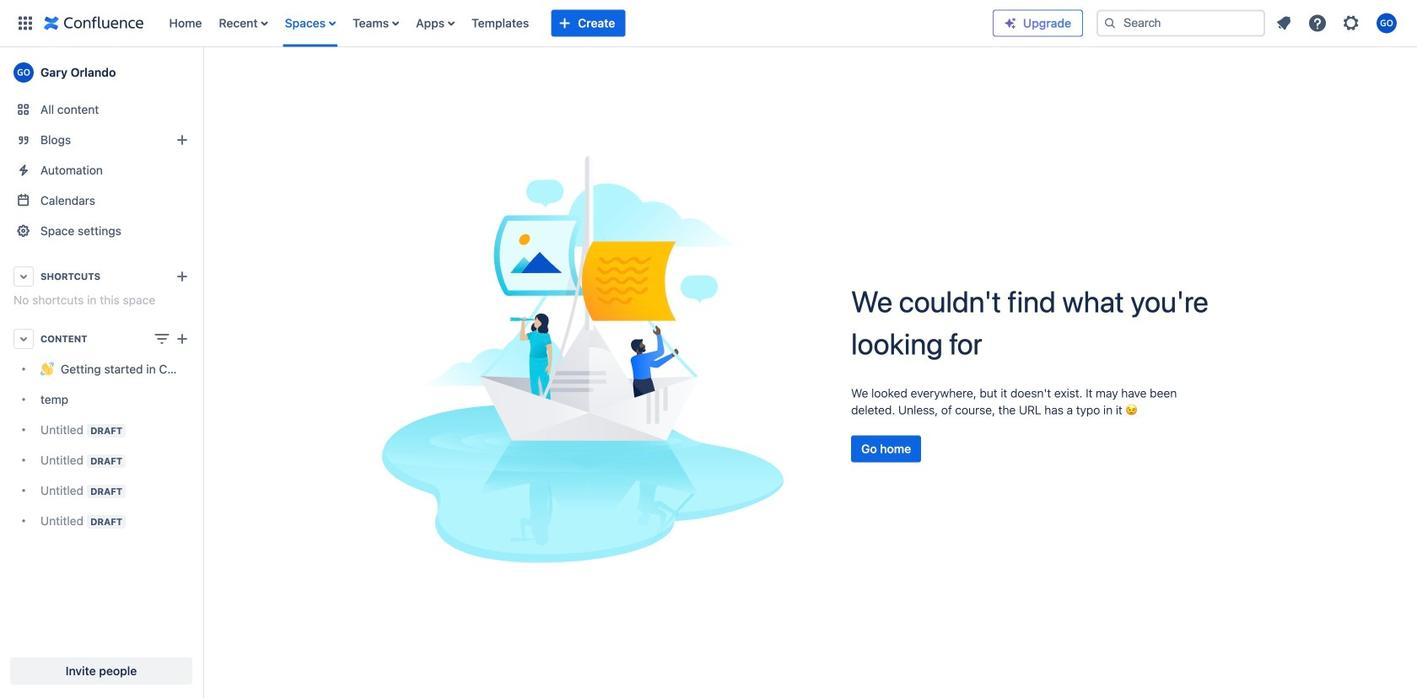 Task type: describe. For each thing, give the bounding box(es) containing it.
appswitcher icon image
[[15, 13, 35, 33]]

create image
[[172, 329, 192, 349]]

change view image
[[152, 329, 172, 349]]

Search field
[[1097, 10, 1266, 37]]

help icon image
[[1308, 13, 1328, 33]]

tree inside space 'element'
[[7, 354, 196, 537]]

create a blog image
[[172, 130, 192, 150]]

list for "premium" "icon"
[[1269, 8, 1408, 38]]

search image
[[1104, 16, 1117, 30]]

global element
[[10, 0, 993, 47]]



Task type: vqa. For each thing, say whether or not it's contained in the screenshot.
Settings Icon
yes



Task type: locate. For each thing, give the bounding box(es) containing it.
space element
[[0, 47, 203, 699]]

confluence image
[[44, 13, 144, 33], [44, 13, 144, 33]]

1 horizontal spatial list
[[1269, 8, 1408, 38]]

settings icon image
[[1342, 13, 1362, 33]]

tree
[[7, 354, 196, 537]]

0 horizontal spatial list
[[161, 0, 993, 47]]

list for appswitcher icon
[[161, 0, 993, 47]]

banner
[[0, 0, 1418, 47]]

list
[[161, 0, 993, 47], [1269, 8, 1408, 38]]

collapse sidebar image
[[184, 56, 221, 89]]

your profile and preferences image
[[1377, 13, 1398, 33]]

add shortcut image
[[172, 267, 192, 287]]

None search field
[[1097, 10, 1266, 37]]

notification icon image
[[1274, 13, 1295, 33]]

premium image
[[1004, 16, 1018, 30]]



